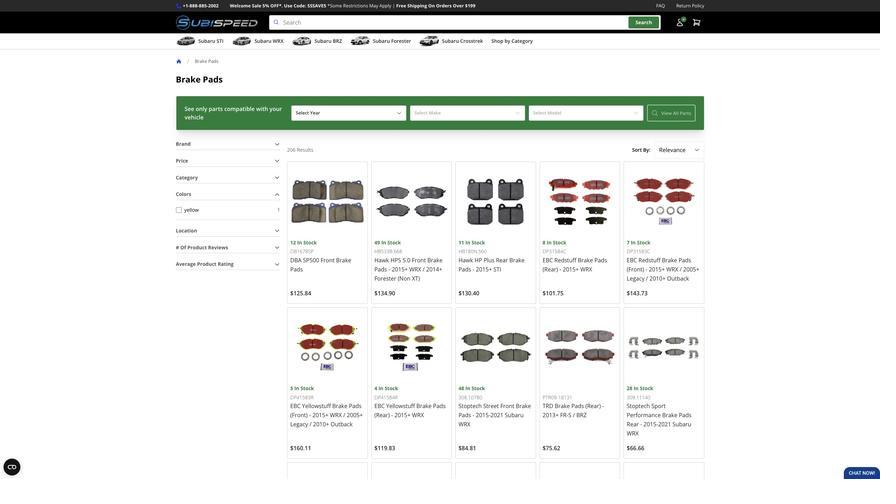 Task type: locate. For each thing, give the bounding box(es) containing it.
s
[[569, 412, 572, 419]]

stock up dp31583c
[[637, 239, 651, 246]]

apply
[[380, 2, 391, 9]]

yellow
[[184, 207, 199, 213]]

subaru inside dropdown button
[[315, 38, 332, 44]]

(rear) inside ptr09-18131 trd brake pads (rear) - 2013+ fr-s / brz
[[586, 403, 601, 410]]

sti down subispeed logo
[[217, 38, 224, 44]]

stock inside 11 in stock hb180n.560 hawk hp plus rear brake pads - 2015+ sti
[[472, 239, 485, 246]]

in inside the 48 in stock 308.10780 stoptech street front brake pads - 2015-2021 subaru wrx
[[466, 385, 470, 392]]

in right 11
[[466, 239, 470, 246]]

front inside 12 in stock db1678sp dba sp500 front brake pads
[[321, 257, 335, 264]]

subaru crosstrek
[[442, 38, 483, 44]]

2015+ down dp41583r
[[312, 412, 329, 419]]

ebc for ebc yellowstuff  brake pads (front) - 2015+ wrx / 2005+ legacy / 2010+ outback
[[290, 403, 301, 410]]

2015- down street
[[476, 412, 491, 419]]

2010+ down dp41583r
[[313, 421, 329, 429]]

in right 48
[[466, 385, 470, 392]]

- inside the 48 in stock 308.10780 stoptech street front brake pads - 2015-2021 subaru wrx
[[473, 412, 475, 419]]

hawk down hb180n.560
[[459, 257, 473, 264]]

1 vertical spatial 2005+
[[347, 412, 363, 419]]

brake inside the 48 in stock 308.10780 stoptech street front brake pads - 2015-2021 subaru wrx
[[516, 403, 531, 410]]

4 in stock dp41584r ebc yellowstuff brake pads (rear) - 2015+ wrx
[[375, 385, 446, 419]]

0 vertical spatial 2021
[[491, 412, 504, 419]]

pads inside ptr09-18131 trd brake pads (rear) - 2013+ fr-s / brz
[[572, 403, 584, 410]]

ebc down dp41584r
[[375, 403, 385, 410]]

stoptech down 309.11140
[[627, 403, 650, 410]]

subaru wrx button
[[232, 35, 284, 49]]

ebc inside 7 in stock dp31583c ebc redstuff brake pads (front) - 2015+ wrx / 2005+ legacy / 2010+ outback
[[627, 257, 637, 264]]

in inside 49 in stock hb533b.668 hawk hps 5.0 front brake pads - 2015+ wrx / 2014+ forester (non xt)
[[381, 239, 386, 246]]

1 vertical spatial brake pads
[[176, 73, 223, 85]]

0 horizontal spatial front
[[321, 257, 335, 264]]

- inside 4 in stock dp41584r ebc yellowstuff brake pads (rear) - 2015+ wrx
[[391, 412, 393, 419]]

0 vertical spatial rear
[[496, 257, 508, 264]]

stoptech inside 28 in stock 309.11140 stoptech sport performance brake pads rear - 2015-2021 subaru wrx
[[627, 403, 650, 410]]

0 horizontal spatial (rear)
[[375, 412, 390, 419]]

2 redstuff from the left
[[639, 257, 661, 264]]

rating
[[218, 261, 234, 268]]

1 vertical spatial forester
[[375, 275, 396, 283]]

2015+
[[392, 266, 408, 273], [476, 266, 492, 273], [563, 266, 579, 273], [649, 266, 665, 273], [312, 412, 329, 419], [395, 412, 411, 419]]

885-
[[199, 2, 208, 9]]

- inside 5 in stock dp41583r ebc yellowstuff  brake pads (front) - 2015+ wrx / 2005+ legacy / 2010+ outback
[[309, 412, 311, 419]]

2015- down performance
[[644, 421, 658, 429]]

$125.84
[[290, 290, 311, 297]]

in right 49
[[381, 239, 386, 246]]

legacy
[[627, 275, 645, 283], [290, 421, 308, 429]]

(front) for yellowstuff
[[290, 412, 308, 419]]

subaru brz button
[[292, 35, 342, 49]]

search
[[636, 19, 652, 26]]

stock inside 4 in stock dp41584r ebc yellowstuff brake pads (rear) - 2015+ wrx
[[385, 385, 398, 392]]

subaru inside dropdown button
[[198, 38, 215, 44]]

wrx inside 28 in stock 309.11140 stoptech sport performance brake pads rear - 2015-2021 subaru wrx
[[627, 430, 639, 438]]

0 vertical spatial (rear)
[[543, 266, 558, 273]]

ebc down dp31583c
[[627, 257, 637, 264]]

2 stoptech from the left
[[627, 403, 650, 410]]

0 vertical spatial legacy
[[627, 275, 645, 283]]

1 yellowstuff from the left
[[302, 403, 331, 410]]

stock up dp41583r
[[301, 385, 314, 392]]

legacy inside 5 in stock dp41583r ebc yellowstuff  brake pads (front) - 2015+ wrx / 2005+ legacy / 2010+ outback
[[290, 421, 308, 429]]

shop by category button
[[492, 35, 533, 49]]

0 vertical spatial outback
[[667, 275, 689, 283]]

/ inside ptr09-18131 trd brake pads (rear) - 2013+ fr-s / brz
[[573, 412, 575, 419]]

stock up hb180n.560
[[472, 239, 485, 246]]

2010+ inside 7 in stock dp31583c ebc redstuff brake pads (front) - 2015+ wrx / 2005+ legacy / 2010+ outback
[[650, 275, 666, 283]]

1 vertical spatial 2015-
[[644, 421, 658, 429]]

a subaru crosstrek thumbnail image image
[[420, 36, 439, 46]]

subaru for subaru forester
[[373, 38, 390, 44]]

1 vertical spatial rear
[[627, 421, 639, 429]]

yellowstuff inside 4 in stock dp41584r ebc yellowstuff brake pads (rear) - 2015+ wrx
[[386, 403, 415, 410]]

in right 7
[[631, 239, 636, 246]]

0 horizontal spatial sti
[[217, 38, 224, 44]]

hawk down 'hb533b.668'
[[375, 257, 389, 264]]

redstuff down dp31584c
[[555, 257, 577, 264]]

in right the 5
[[294, 385, 299, 392]]

return policy
[[676, 2, 704, 9]]

- inside 7 in stock dp31583c ebc redstuff brake pads (front) - 2015+ wrx / 2005+ legacy / 2010+ outback
[[646, 266, 648, 273]]

0 horizontal spatial legacy
[[290, 421, 308, 429]]

subaru inside 28 in stock 309.11140 stoptech sport performance brake pads rear - 2015-2021 subaru wrx
[[673, 421, 692, 429]]

2 vertical spatial (rear)
[[375, 412, 390, 419]]

hawk inside 11 in stock hb180n.560 hawk hp plus rear brake pads - 2015+ sti
[[459, 257, 473, 264]]

brake pads link
[[195, 58, 224, 64]]

in inside 4 in stock dp41584r ebc yellowstuff brake pads (rear) - 2015+ wrx
[[379, 385, 383, 392]]

redstuff down dp31583c
[[639, 257, 661, 264]]

2021 down street
[[491, 412, 504, 419]]

(front) down dp31583c
[[627, 266, 644, 273]]

1 horizontal spatial (rear)
[[543, 266, 558, 273]]

front right the 5.0 at the left of the page
[[412, 257, 426, 264]]

*some
[[328, 2, 342, 9]]

in inside 7 in stock dp31583c ebc redstuff brake pads (front) - 2015+ wrx / 2005+ legacy / 2010+ outback
[[631, 239, 636, 246]]

stoptech
[[459, 403, 482, 410], [627, 403, 650, 410]]

0 horizontal spatial 2015-
[[476, 412, 491, 419]]

stock for stoptech street front brake pads - 2015-2021 subaru wrx
[[472, 385, 485, 392]]

1 vertical spatial sti
[[494, 266, 501, 273]]

1 vertical spatial (front)
[[290, 412, 308, 419]]

1 horizontal spatial 2005+
[[683, 266, 700, 273]]

2015-
[[476, 412, 491, 419], [644, 421, 658, 429]]

stock for hawk hp plus rear brake pads - 2015+ sti
[[472, 239, 485, 246]]

2005+ for ebc yellowstuff  brake pads (front) - 2015+ wrx / 2005+ legacy / 2010+ outback
[[347, 412, 363, 419]]

0 vertical spatial 2015-
[[476, 412, 491, 419]]

ebc inside 4 in stock dp41584r ebc yellowstuff brake pads (rear) - 2015+ wrx
[[375, 403, 385, 410]]

ebc down dp41583r
[[290, 403, 301, 410]]

- inside 49 in stock hb533b.668 hawk hps 5.0 front brake pads - 2015+ wrx / 2014+ forester (non xt)
[[389, 266, 390, 273]]

2 horizontal spatial (rear)
[[586, 403, 601, 410]]

$66.66
[[627, 445, 645, 452]]

product down # of product reviews at the left bottom of page
[[197, 261, 217, 268]]

off*.
[[270, 2, 283, 9]]

2 horizontal spatial front
[[500, 403, 515, 410]]

stock up db1678sp
[[303, 239, 317, 246]]

pads inside 49 in stock hb533b.668 hawk hps 5.0 front brake pads - 2015+ wrx / 2014+ forester (non xt)
[[375, 266, 387, 273]]

1 redstuff from the left
[[555, 257, 577, 264]]

4
[[375, 385, 377, 392]]

sti inside 'subaru sti' dropdown button
[[217, 38, 224, 44]]

outback for redstuff
[[667, 275, 689, 283]]

1 horizontal spatial rear
[[627, 421, 639, 429]]

1 vertical spatial product
[[197, 261, 217, 268]]

$130.40
[[459, 290, 479, 297]]

1 vertical spatial 2021
[[658, 421, 671, 429]]

0 horizontal spatial redstuff
[[555, 257, 577, 264]]

stock inside 7 in stock dp31583c ebc redstuff brake pads (front) - 2015+ wrx / 2005+ legacy / 2010+ outback
[[637, 239, 651, 246]]

2015+ down dp31584c
[[563, 266, 579, 273]]

search input field
[[269, 15, 661, 30]]

stock inside 12 in stock db1678sp dba sp500 front brake pads
[[303, 239, 317, 246]]

trd
[[543, 403, 553, 410]]

5 in stock dp41583r ebc yellowstuff  brake pads (front) - 2015+ wrx / 2005+ legacy / 2010+ outback
[[290, 385, 363, 429]]

ebc yellowstuff brake pads (rear) - 2015+ wrx image
[[375, 311, 449, 385]]

0 vertical spatial (front)
[[627, 266, 644, 273]]

#
[[176, 244, 179, 251]]

2015+ inside 4 in stock dp41584r ebc yellowstuff brake pads (rear) - 2015+ wrx
[[395, 412, 411, 419]]

in for ebc redstuff brake pads (front) - 2015+ wrx / 2005+ legacy / 2010+ outback
[[631, 239, 636, 246]]

206
[[287, 147, 296, 153]]

(rear) inside 4 in stock dp41584r ebc yellowstuff brake pads (rear) - 2015+ wrx
[[375, 412, 390, 419]]

xt)
[[412, 275, 420, 283]]

5.0
[[403, 257, 411, 264]]

fr-
[[560, 412, 569, 419]]

subaru
[[198, 38, 215, 44], [255, 38, 272, 44], [315, 38, 332, 44], [373, 38, 390, 44], [442, 38, 459, 44], [505, 412, 524, 419], [673, 421, 692, 429]]

$199
[[465, 2, 476, 9]]

in right 4
[[379, 385, 383, 392]]

1 horizontal spatial 2021
[[658, 421, 671, 429]]

a subaru brz thumbnail image image
[[292, 36, 312, 46]]

pads inside 5 in stock dp41583r ebc yellowstuff  brake pads (front) - 2015+ wrx / 2005+ legacy / 2010+ outback
[[349, 403, 362, 410]]

redstuff inside 7 in stock dp31583c ebc redstuff brake pads (front) - 2015+ wrx / 2005+ legacy / 2010+ outback
[[639, 257, 661, 264]]

1 stoptech from the left
[[459, 403, 482, 410]]

by
[[505, 38, 510, 44]]

front
[[321, 257, 335, 264], [412, 257, 426, 264], [500, 403, 515, 410]]

see only parts compatible with your vehicle
[[185, 105, 282, 121]]

in for stoptech street front brake pads - 2015-2021 subaru wrx
[[466, 385, 470, 392]]

0 horizontal spatial 2010+
[[313, 421, 329, 429]]

1 horizontal spatial stoptech
[[627, 403, 650, 410]]

sale
[[252, 2, 261, 9]]

1 horizontal spatial hawk
[[459, 257, 473, 264]]

brz right s
[[577, 412, 587, 419]]

rear down performance
[[627, 421, 639, 429]]

legacy for ebc yellowstuff  brake pads (front) - 2015+ wrx / 2005+ legacy / 2010+ outback
[[290, 421, 308, 429]]

stoptech street front brake pads - 2015-2021 subaru wrx image
[[459, 311, 533, 385]]

1 horizontal spatial (front)
[[627, 266, 644, 273]]

1 horizontal spatial sti
[[494, 266, 501, 273]]

parts
[[209, 105, 223, 113]]

subaru for subaru brz
[[315, 38, 332, 44]]

2015+ down hps
[[392, 266, 408, 273]]

1 horizontal spatial 2015-
[[644, 421, 658, 429]]

redstuff inside '8 in stock dp31584c ebc redstuff brake pads (rear) - 2015+ wrx'
[[555, 257, 577, 264]]

may
[[369, 2, 378, 9]]

sti down plus
[[494, 266, 501, 273]]

yellowstuff down dp41583r
[[302, 403, 331, 410]]

2015+ inside 5 in stock dp41583r ebc yellowstuff  brake pads (front) - 2015+ wrx / 2005+ legacy / 2010+ outback
[[312, 412, 329, 419]]

0 vertical spatial 2010+
[[650, 275, 666, 283]]

0 vertical spatial brake pads
[[195, 58, 219, 64]]

in inside 11 in stock hb180n.560 hawk hp plus rear brake pads - 2015+ sti
[[466, 239, 470, 246]]

49 in stock hb533b.668 hawk hps 5.0 front brake pads - 2015+ wrx / 2014+ forester (non xt)
[[375, 239, 443, 283]]

brand
[[176, 141, 191, 147]]

2021
[[491, 412, 504, 419], [658, 421, 671, 429]]

yellowstuff inside 5 in stock dp41583r ebc yellowstuff  brake pads (front) - 2015+ wrx / 2005+ legacy / 2010+ outback
[[302, 403, 331, 410]]

brake pads down brake pads link
[[176, 73, 223, 85]]

309.11140
[[627, 394, 651, 401]]

subaru sti button
[[176, 35, 224, 49]]

in inside 12 in stock db1678sp dba sp500 front brake pads
[[297, 239, 302, 246]]

stock for ebc redstuff brake pads (rear) - 2015+ wrx
[[553, 239, 567, 246]]

stock up 309.11140
[[640, 385, 653, 392]]

brake inside 5 in stock dp41583r ebc yellowstuff  brake pads (front) - 2015+ wrx / 2005+ legacy / 2010+ outback
[[332, 403, 348, 410]]

outback
[[667, 275, 689, 283], [331, 421, 353, 429]]

in inside 5 in stock dp41583r ebc yellowstuff  brake pads (front) - 2015+ wrx / 2005+ legacy / 2010+ outback
[[294, 385, 299, 392]]

48
[[459, 385, 464, 392]]

pads inside 11 in stock hb180n.560 hawk hp plus rear brake pads - 2015+ sti
[[459, 266, 471, 273]]

0 horizontal spatial (front)
[[290, 412, 308, 419]]

2015- inside the 48 in stock 308.10780 stoptech street front brake pads - 2015-2021 subaru wrx
[[476, 412, 491, 419]]

return policy link
[[676, 2, 704, 10]]

- inside ptr09-18131 trd brake pads (rear) - 2013+ fr-s / brz
[[602, 403, 604, 410]]

select year image
[[396, 110, 402, 116]]

48 in stock 308.10780 stoptech street front brake pads - 2015-2021 subaru wrx
[[459, 385, 531, 429]]

subaru brz
[[315, 38, 342, 44]]

a subaru wrx thumbnail image image
[[232, 36, 252, 46]]

wrx inside dropdown button
[[273, 38, 284, 44]]

# of product reviews
[[176, 244, 228, 251]]

sort by:
[[632, 147, 651, 153]]

select make image
[[515, 110, 521, 116]]

location button
[[176, 226, 280, 236]]

0 horizontal spatial rear
[[496, 257, 508, 264]]

1 vertical spatial brz
[[577, 412, 587, 419]]

Select Make button
[[410, 106, 525, 121]]

0 horizontal spatial 2005+
[[347, 412, 363, 419]]

1 horizontal spatial front
[[412, 257, 426, 264]]

outback inside 5 in stock dp41583r ebc yellowstuff  brake pads (front) - 2015+ wrx / 2005+ legacy / 2010+ outback
[[331, 421, 353, 429]]

ebc for ebc redstuff brake pads (rear) - 2015+ wrx
[[543, 257, 553, 264]]

stock inside 5 in stock dp41583r ebc yellowstuff  brake pads (front) - 2015+ wrx / 2005+ legacy / 2010+ outback
[[301, 385, 314, 392]]

brake inside 11 in stock hb180n.560 hawk hp plus rear brake pads - 2015+ sti
[[510, 257, 525, 264]]

stock up 'hb533b.668'
[[388, 239, 401, 246]]

1 horizontal spatial brz
[[577, 412, 587, 419]]

/ inside 49 in stock hb533b.668 hawk hps 5.0 front brake pads - 2015+ wrx / 2014+ forester (non xt)
[[423, 266, 425, 273]]

ebc inside 5 in stock dp41583r ebc yellowstuff  brake pads (front) - 2015+ wrx / 2005+ legacy / 2010+ outback
[[290, 403, 301, 410]]

in right 8
[[547, 239, 552, 246]]

stock up dp31584c
[[553, 239, 567, 246]]

wrx
[[273, 38, 284, 44], [409, 266, 421, 273], [580, 266, 592, 273], [667, 266, 678, 273], [330, 412, 342, 419], [412, 412, 424, 419], [459, 421, 471, 429], [627, 430, 639, 438]]

ebc inside '8 in stock dp31584c ebc redstuff brake pads (rear) - 2015+ wrx'
[[543, 257, 553, 264]]

stock up 308.10780
[[472, 385, 485, 392]]

0 vertical spatial forester
[[391, 38, 411, 44]]

hawk
[[375, 257, 389, 264], [459, 257, 473, 264]]

forester left a subaru crosstrek thumbnail image
[[391, 38, 411, 44]]

1 horizontal spatial yellowstuff
[[386, 403, 415, 410]]

stoptech down 308.10780
[[459, 403, 482, 410]]

stock for hawk hps 5.0 front brake pads - 2015+ wrx / 2014+ forester (non xt)
[[388, 239, 401, 246]]

sti
[[217, 38, 224, 44], [494, 266, 501, 273]]

brake inside 28 in stock 309.11140 stoptech sport performance brake pads rear - 2015-2021 subaru wrx
[[662, 412, 678, 419]]

0 vertical spatial 2005+
[[683, 266, 700, 273]]

Select Model button
[[529, 106, 644, 121]]

redstuff for (rear)
[[555, 257, 577, 264]]

stoptech inside the 48 in stock 308.10780 stoptech street front brake pads - 2015-2021 subaru wrx
[[459, 403, 482, 410]]

forester up $134.90
[[375, 275, 396, 283]]

plus
[[484, 257, 495, 264]]

front inside the 48 in stock 308.10780 stoptech street front brake pads - 2015-2021 subaru wrx
[[500, 403, 515, 410]]

yellow button
[[176, 207, 182, 213]]

hawk inside 49 in stock hb533b.668 hawk hps 5.0 front brake pads - 2015+ wrx / 2014+ forester (non xt)
[[375, 257, 389, 264]]

2005+ inside 7 in stock dp31583c ebc redstuff brake pads (front) - 2015+ wrx / 2005+ legacy / 2010+ outback
[[683, 266, 700, 273]]

average product rating button
[[176, 259, 280, 270]]

0 vertical spatial product
[[187, 244, 207, 251]]

2015+ inside '8 in stock dp31584c ebc redstuff brake pads (rear) - 2015+ wrx'
[[563, 266, 579, 273]]

2015+ for ebc yellowstuff  brake pads (front) - 2015+ wrx / 2005+ legacy / 2010+ outback
[[312, 412, 329, 419]]

2005+
[[683, 266, 700, 273], [347, 412, 363, 419]]

brand button
[[176, 139, 280, 150]]

open widget image
[[4, 459, 20, 476]]

front right street
[[500, 403, 515, 410]]

legacy up $143.73
[[627, 275, 645, 283]]

2010+ inside 5 in stock dp41583r ebc yellowstuff  brake pads (front) - 2015+ wrx / 2005+ legacy / 2010+ outback
[[313, 421, 329, 429]]

0 horizontal spatial brz
[[333, 38, 342, 44]]

your
[[270, 105, 282, 113]]

hawk for hawk hp plus rear brake pads - 2015+ sti
[[459, 257, 473, 264]]

forester inside 49 in stock hb533b.668 hawk hps 5.0 front brake pads - 2015+ wrx / 2014+ forester (non xt)
[[375, 275, 396, 283]]

rear
[[496, 257, 508, 264], [627, 421, 639, 429]]

2015+ down dp31583c
[[649, 266, 665, 273]]

2015+ inside 7 in stock dp31583c ebc redstuff brake pads (front) - 2015+ wrx / 2005+ legacy / 2010+ outback
[[649, 266, 665, 273]]

1 horizontal spatial legacy
[[627, 275, 645, 283]]

$143.73
[[627, 290, 648, 297]]

1 horizontal spatial redstuff
[[639, 257, 661, 264]]

pads inside the 48 in stock 308.10780 stoptech street front brake pads - 2015-2021 subaru wrx
[[459, 412, 471, 419]]

0 vertical spatial sti
[[217, 38, 224, 44]]

ebc for ebc redstuff brake pads (front) - 2015+ wrx / 2005+ legacy / 2010+ outback
[[627, 257, 637, 264]]

hb533b.668
[[375, 248, 402, 255]]

subaru forester button
[[351, 35, 411, 49]]

(front) inside 7 in stock dp31583c ebc redstuff brake pads (front) - 2015+ wrx / 2005+ legacy / 2010+ outback
[[627, 266, 644, 273]]

2021 down sport
[[658, 421, 671, 429]]

2010+ down dp31583c
[[650, 275, 666, 283]]

product
[[187, 244, 207, 251], [197, 261, 217, 268]]

1 vertical spatial (rear)
[[586, 403, 601, 410]]

stock up dp41584r
[[385, 385, 398, 392]]

28 in stock 309.11140 stoptech sport performance brake pads rear - 2015-2021 subaru wrx
[[627, 385, 692, 438]]

stock inside the 48 in stock 308.10780 stoptech street front brake pads - 2015-2021 subaru wrx
[[472, 385, 485, 392]]

brz left a subaru forester thumbnail image on the left top
[[333, 38, 342, 44]]

average product rating
[[176, 261, 234, 268]]

0 horizontal spatial stoptech
[[459, 403, 482, 410]]

ebc down dp31584c
[[543, 257, 553, 264]]

wrx inside 7 in stock dp31583c ebc redstuff brake pads (front) - 2015+ wrx / 2005+ legacy / 2010+ outback
[[667, 266, 678, 273]]

(rear) inside '8 in stock dp31584c ebc redstuff brake pads (rear) - 2015+ wrx'
[[543, 266, 558, 273]]

0 horizontal spatial 2021
[[491, 412, 504, 419]]

2015+ down plus
[[476, 266, 492, 273]]

- inside 11 in stock hb180n.560 hawk hp plus rear brake pads - 2015+ sti
[[473, 266, 475, 273]]

0 horizontal spatial hawk
[[375, 257, 389, 264]]

1 vertical spatial legacy
[[290, 421, 308, 429]]

faq link
[[656, 2, 665, 10]]

dp41583r
[[290, 394, 314, 401]]

sort
[[632, 147, 642, 153]]

206 results
[[287, 147, 313, 153]]

2005+ inside 5 in stock dp41583r ebc yellowstuff  brake pads (front) - 2015+ wrx / 2005+ legacy / 2010+ outback
[[347, 412, 363, 419]]

front right sp500 on the bottom
[[321, 257, 335, 264]]

stock inside 49 in stock hb533b.668 hawk hps 5.0 front brake pads - 2015+ wrx / 2014+ forester (non xt)
[[388, 239, 401, 246]]

rear right plus
[[496, 257, 508, 264]]

0 vertical spatial brz
[[333, 38, 342, 44]]

in for hawk hps 5.0 front brake pads - 2015+ wrx / 2014+ forester (non xt)
[[381, 239, 386, 246]]

(front) down dp41583r
[[290, 412, 308, 419]]

1 hawk from the left
[[375, 257, 389, 264]]

dp41584r
[[375, 394, 398, 401]]

performance
[[627, 412, 661, 419]]

2021 inside the 48 in stock 308.10780 stoptech street front brake pads - 2015-2021 subaru wrx
[[491, 412, 504, 419]]

0 horizontal spatial outback
[[331, 421, 353, 429]]

product right of
[[187, 244, 207, 251]]

1 vertical spatial 2010+
[[313, 421, 329, 429]]

yellowstuff down dp41584r
[[386, 403, 415, 410]]

1 vertical spatial outback
[[331, 421, 353, 429]]

2 hawk from the left
[[459, 257, 473, 264]]

pads inside 12 in stock db1678sp dba sp500 front brake pads
[[290, 266, 303, 273]]

stoptech for rear
[[627, 403, 650, 410]]

brz inside dropdown button
[[333, 38, 342, 44]]

location
[[176, 227, 197, 234]]

2010+ for redstuff
[[650, 275, 666, 283]]

stock inside 28 in stock 309.11140 stoptech sport performance brake pads rear - 2015-2021 subaru wrx
[[640, 385, 653, 392]]

outback for yellowstuff
[[331, 421, 353, 429]]

wrx inside 5 in stock dp41583r ebc yellowstuff  brake pads (front) - 2015+ wrx / 2005+ legacy / 2010+ outback
[[330, 412, 342, 419]]

0 horizontal spatial yellowstuff
[[302, 403, 331, 410]]

hawk hp plus rear brake pads - 2015+ sti image
[[459, 165, 533, 239]]

1 horizontal spatial 2010+
[[650, 275, 666, 283]]

$101.75
[[543, 290, 564, 297]]

(front) inside 5 in stock dp41583r ebc yellowstuff  brake pads (front) - 2015+ wrx / 2005+ legacy / 2010+ outback
[[290, 412, 308, 419]]

legacy up $160.11
[[290, 421, 308, 429]]

stoptech sport performance brake pads rear - 2015-2021 subaru wrx image
[[627, 311, 701, 385]]

restrictions
[[343, 2, 368, 9]]

1 horizontal spatial outback
[[667, 275, 689, 283]]

stock for stoptech sport performance brake pads rear - 2015-2021 subaru wrx
[[640, 385, 653, 392]]

brz inside ptr09-18131 trd brake pads (rear) - 2013+ fr-s / brz
[[577, 412, 587, 419]]

2015+ for ebc yellowstuff brake pads (rear) - 2015+ wrx
[[395, 412, 411, 419]]

redstuff for (front)
[[639, 257, 661, 264]]

brake pads down 'subaru sti' dropdown button on the top left of page
[[195, 58, 219, 64]]

2015+ down dp41584r
[[395, 412, 411, 419]]

return
[[676, 2, 691, 9]]

sport
[[652, 403, 666, 410]]

in right 12
[[297, 239, 302, 246]]

(rear) for ebc redstuff brake pads (rear) - 2015+ wrx
[[543, 266, 558, 273]]

in right the 28
[[634, 385, 639, 392]]

2005+ for ebc redstuff brake pads (front) - 2015+ wrx / 2005+ legacy / 2010+ outback
[[683, 266, 700, 273]]

2 yellowstuff from the left
[[386, 403, 415, 410]]



Task type: describe. For each thing, give the bounding box(es) containing it.
sssave5
[[308, 2, 326, 9]]

ebc yellowstuff  brake pads (front) - 2015+ wrx / 2005+ legacy / 2010+ outback image
[[290, 311, 365, 385]]

hp
[[475, 257, 482, 264]]

in for dba sp500 front brake pads
[[297, 239, 302, 246]]

only
[[196, 105, 207, 113]]

brake inside 49 in stock hb533b.668 hawk hps 5.0 front brake pads - 2015+ wrx / 2014+ forester (non xt)
[[427, 257, 443, 264]]

ptr09-18131 trd brake pads (rear) - 2013+ fr-s / brz
[[543, 394, 604, 419]]

2013+
[[543, 412, 559, 419]]

with
[[256, 105, 268, 113]]

hps
[[391, 257, 401, 264]]

8
[[543, 239, 546, 246]]

brake inside 4 in stock dp41584r ebc yellowstuff brake pads (rear) - 2015+ wrx
[[417, 403, 432, 410]]

select... image
[[694, 147, 700, 153]]

a subaru forester thumbnail image image
[[351, 36, 370, 46]]

hb180n.560
[[459, 248, 487, 255]]

wrx inside '8 in stock dp31584c ebc redstuff brake pads (rear) - 2015+ wrx'
[[580, 266, 592, 273]]

pads inside 4 in stock dp41584r ebc yellowstuff brake pads (rear) - 2015+ wrx
[[433, 403, 446, 410]]

subaru sti
[[198, 38, 224, 44]]

button image
[[676, 18, 684, 27]]

colors
[[176, 191, 191, 198]]

11
[[459, 239, 464, 246]]

dba sp500 front brake pads image
[[290, 165, 365, 239]]

average
[[176, 261, 196, 268]]

18131
[[558, 394, 572, 401]]

+1-
[[183, 2, 190, 9]]

pads inside 28 in stock 309.11140 stoptech sport performance brake pads rear - 2015-2021 subaru wrx
[[679, 412, 692, 419]]

hawk for hawk hps 5.0 front brake pads - 2015+ wrx / 2014+ forester (non xt)
[[375, 257, 389, 264]]

a subaru sti thumbnail image image
[[176, 36, 196, 46]]

in for ebc yellowstuff brake pads (rear) - 2015+ wrx
[[379, 385, 383, 392]]

2021 inside 28 in stock 309.11140 stoptech sport performance brake pads rear - 2015-2021 subaru wrx
[[658, 421, 671, 429]]

product inside dropdown button
[[197, 261, 217, 268]]

home image
[[176, 58, 182, 64]]

front for stoptech street front brake pads - 2015-2021 subaru wrx
[[500, 403, 515, 410]]

2010+ for yellowstuff
[[313, 421, 329, 429]]

- inside 28 in stock 309.11140 stoptech sport performance brake pads rear - 2015-2021 subaru wrx
[[640, 421, 642, 429]]

subaru for subaru wrx
[[255, 38, 272, 44]]

5%
[[263, 2, 269, 9]]

sti inside 11 in stock hb180n.560 hawk hp plus rear brake pads - 2015+ sti
[[494, 266, 501, 273]]

$75.62
[[543, 445, 560, 452]]

Select Year button
[[291, 106, 407, 121]]

subaru forester
[[373, 38, 411, 44]]

brake inside '8 in stock dp31584c ebc redstuff brake pads (rear) - 2015+ wrx'
[[578, 257, 593, 264]]

subaru for subaru crosstrek
[[442, 38, 459, 44]]

use
[[284, 2, 293, 9]]

ebc redstuff brake pads (front) - 2015+ wrx / 2005+ legacy / 2010+ outback image
[[627, 165, 701, 239]]

ebc for ebc yellowstuff brake pads (rear) - 2015+ wrx
[[375, 403, 385, 410]]

(non
[[398, 275, 411, 283]]

see
[[185, 105, 194, 113]]

compatible
[[224, 105, 255, 113]]

stock for ebc redstuff brake pads (front) - 2015+ wrx / 2005+ legacy / 2010+ outback
[[637, 239, 651, 246]]

faq
[[656, 2, 665, 9]]

ptr09-
[[543, 394, 558, 401]]

over
[[453, 2, 464, 9]]

legacy for ebc redstuff brake pads (front) - 2015+ wrx / 2005+ legacy / 2010+ outback
[[627, 275, 645, 283]]

orders
[[436, 2, 452, 9]]

wrx inside 4 in stock dp41584r ebc yellowstuff brake pads (rear) - 2015+ wrx
[[412, 412, 424, 419]]

2015+ inside 11 in stock hb180n.560 hawk hp plus rear brake pads - 2015+ sti
[[476, 266, 492, 273]]

shipping
[[407, 2, 427, 9]]

308.10780
[[459, 394, 482, 401]]

pads inside '8 in stock dp31584c ebc redstuff brake pads (rear) - 2015+ wrx'
[[595, 257, 607, 264]]

hawk hps 5.0 front brake pads - 2015+ wrx / 2014+ forester (non xt) image
[[375, 165, 449, 239]]

28
[[627, 385, 633, 392]]

Select... button
[[655, 142, 704, 159]]

rear inside 28 in stock 309.11140 stoptech sport performance brake pads rear - 2015-2021 subaru wrx
[[627, 421, 639, 429]]

stock for ebc yellowstuff  brake pads (front) - 2015+ wrx / 2005+ legacy / 2010+ outback
[[301, 385, 314, 392]]

2015+ inside 49 in stock hb533b.668 hawk hps 5.0 front brake pads - 2015+ wrx / 2014+ forester (non xt)
[[392, 266, 408, 273]]

# of product reviews button
[[176, 242, 280, 253]]

in for ebc redstuff brake pads (rear) - 2015+ wrx
[[547, 239, 552, 246]]

select model image
[[634, 110, 639, 116]]

888-
[[190, 2, 199, 9]]

category button
[[176, 172, 280, 183]]

$84.81
[[459, 445, 476, 452]]

49
[[375, 239, 380, 246]]

in for hawk hp plus rear brake pads - 2015+ sti
[[466, 239, 470, 246]]

12
[[290, 239, 296, 246]]

crosstrek
[[460, 38, 483, 44]]

search button
[[629, 17, 659, 28]]

stoptech for -
[[459, 403, 482, 410]]

|
[[393, 2, 395, 9]]

stock for ebc yellowstuff brake pads (rear) - 2015+ wrx
[[385, 385, 398, 392]]

front for dba sp500 front brake pads
[[321, 257, 335, 264]]

shop by category
[[492, 38, 533, 44]]

forester inside dropdown button
[[391, 38, 411, 44]]

sp500
[[303, 257, 319, 264]]

in for stoptech sport performance brake pads rear - 2015-2021 subaru wrx
[[634, 385, 639, 392]]

welcome sale 5% off*. use code: sssave5
[[230, 2, 326, 9]]

7
[[627, 239, 630, 246]]

$134.90
[[375, 290, 395, 297]]

trd brake pads (rear) - 2013+ fr-s / brz image
[[543, 311, 617, 385]]

street
[[483, 403, 499, 410]]

brake inside ptr09-18131 trd brake pads (rear) - 2013+ fr-s / brz
[[555, 403, 570, 410]]

yellowstuff for (front)
[[302, 403, 331, 410]]

7 in stock dp31583c ebc redstuff brake pads (front) - 2015+ wrx / 2005+ legacy / 2010+ outback
[[627, 239, 700, 283]]

brake inside 7 in stock dp31583c ebc redstuff brake pads (front) - 2015+ wrx / 2005+ legacy / 2010+ outback
[[662, 257, 677, 264]]

yellowstuff for (rear)
[[386, 403, 415, 410]]

8 in stock dp31584c ebc redstuff brake pads (rear) - 2015+ wrx
[[543, 239, 607, 273]]

product inside dropdown button
[[187, 244, 207, 251]]

(front) for redstuff
[[627, 266, 644, 273]]

2015- inside 28 in stock 309.11140 stoptech sport performance brake pads rear - 2015-2021 subaru wrx
[[644, 421, 658, 429]]

stock for dba sp500 front brake pads
[[303, 239, 317, 246]]

11 in stock hb180n.560 hawk hp plus rear brake pads - 2015+ sti
[[459, 239, 525, 273]]

subaru inside the 48 in stock 308.10780 stoptech street front brake pads - 2015-2021 subaru wrx
[[505, 412, 524, 419]]

subaru for subaru sti
[[198, 38, 215, 44]]

pads inside 7 in stock dp31583c ebc redstuff brake pads (front) - 2015+ wrx / 2005+ legacy / 2010+ outback
[[679, 257, 691, 264]]

rear inside 11 in stock hb180n.560 hawk hp plus rear brake pads - 2015+ sti
[[496, 257, 508, 264]]

front inside 49 in stock hb533b.668 hawk hps 5.0 front brake pads - 2015+ wrx / 2014+ forester (non xt)
[[412, 257, 426, 264]]

dp31583c
[[627, 248, 650, 255]]

subispeed logo image
[[176, 15, 258, 30]]

subaru crosstrek button
[[420, 35, 483, 49]]

reviews
[[208, 244, 228, 251]]

wrx inside the 48 in stock 308.10780 stoptech street front brake pads - 2015-2021 subaru wrx
[[459, 421, 471, 429]]

2015+ for ebc redstuff brake pads (rear) - 2015+ wrx
[[563, 266, 579, 273]]

- inside '8 in stock dp31584c ebc redstuff brake pads (rear) - 2015+ wrx'
[[560, 266, 561, 273]]

$160.11
[[290, 445, 311, 452]]

wrx inside 49 in stock hb533b.668 hawk hps 5.0 front brake pads - 2015+ wrx / 2014+ forester (non xt)
[[409, 266, 421, 273]]

colors button
[[176, 189, 280, 200]]

brake inside 12 in stock db1678sp dba sp500 front brake pads
[[336, 257, 351, 264]]

12 in stock db1678sp dba sp500 front brake pads
[[290, 239, 351, 273]]

policy
[[692, 2, 704, 9]]

category
[[512, 38, 533, 44]]

in for ebc yellowstuff  brake pads (front) - 2015+ wrx / 2005+ legacy / 2010+ outback
[[294, 385, 299, 392]]

(rear) for ebc yellowstuff brake pads (rear) - 2015+ wrx
[[375, 412, 390, 419]]

5
[[290, 385, 293, 392]]

2015+ for ebc redstuff brake pads (front) - 2015+ wrx / 2005+ legacy / 2010+ outback
[[649, 266, 665, 273]]

category
[[176, 174, 198, 181]]

dba
[[290, 257, 302, 264]]

ebc redstuff brake pads (rear) - 2015+ wrx image
[[543, 165, 617, 239]]

1
[[277, 206, 280, 213]]

price
[[176, 157, 188, 164]]



Task type: vqa. For each thing, say whether or not it's contained in the screenshot.
2005+
yes



